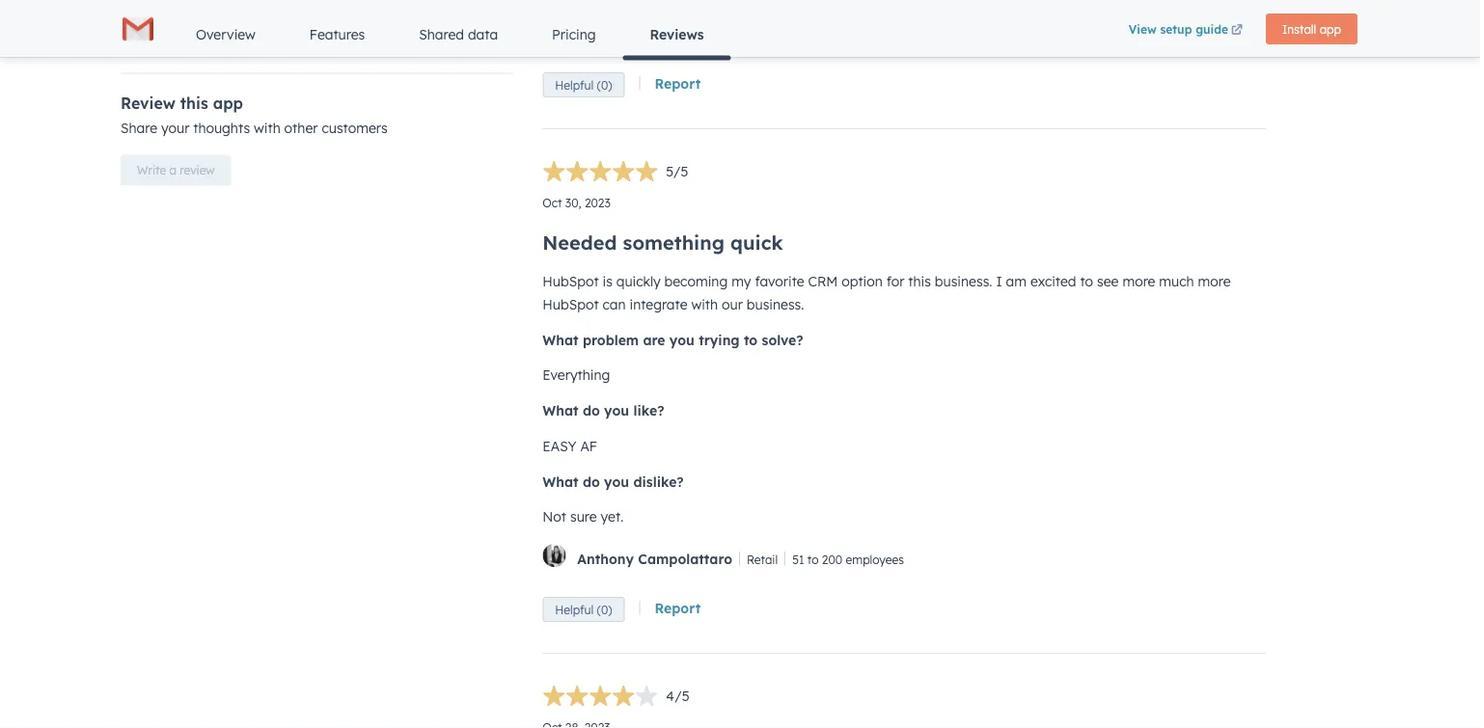 Task type: vqa. For each thing, say whether or not it's contained in the screenshot.
Not
yes



Task type: locate. For each thing, give the bounding box(es) containing it.
1 horizontal spatial this
[[908, 272, 931, 289]]

1 vertical spatial what
[[543, 402, 578, 419]]

1 horizontal spatial business.
[[935, 272, 992, 289]]

200
[[822, 552, 842, 567]]

review this app share your thoughts with other customers
[[121, 93, 388, 136]]

helpful (0) down pricing button
[[555, 78, 612, 92]]

ryan erik abilar
[[577, 25, 688, 42]]

0 vertical spatial business.
[[935, 272, 992, 289]]

app inside review this app share your thoughts with other customers
[[213, 93, 243, 112]]

helpful (0) button down anthony
[[543, 597, 625, 622]]

1 vertical spatial this
[[908, 272, 931, 289]]

0 vertical spatial (0)
[[597, 78, 612, 92]]

what up easy
[[543, 402, 578, 419]]

with
[[254, 119, 280, 136], [691, 296, 718, 312]]

oct 30, 2023
[[543, 196, 610, 210]]

1 (0) from the top
[[597, 78, 612, 92]]

overview
[[196, 26, 255, 43]]

report button
[[655, 72, 701, 95], [655, 597, 701, 620]]

business.
[[935, 272, 992, 289], [747, 296, 804, 312]]

reviews
[[650, 26, 704, 43]]

1 helpful (0) button from the top
[[543, 73, 625, 98]]

to
[[1080, 272, 1093, 289], [744, 331, 758, 348], [807, 552, 819, 567]]

2 report button from the top
[[655, 597, 701, 620]]

1 vertical spatial report
[[655, 600, 701, 617]]

(0) down ryan
[[597, 78, 612, 92]]

to left the see on the top right of the page
[[1080, 272, 1093, 289]]

hubspot left can
[[543, 296, 599, 312]]

marketing
[[702, 27, 757, 42]]

0 vertical spatial helpful (0) button
[[543, 73, 625, 98]]

helpful (0)
[[555, 78, 612, 92], [555, 603, 612, 617]]

0 vertical spatial to
[[1080, 272, 1093, 289]]

report button down campolattaro
[[655, 597, 701, 620]]

0 horizontal spatial with
[[254, 119, 280, 136]]

navigation containing overview
[[169, 12, 1120, 60]]

helpful (0) button
[[543, 73, 625, 98], [543, 597, 625, 622]]

becoming
[[664, 272, 728, 289]]

0 vertical spatial hubspot
[[543, 272, 599, 289]]

more right the see on the top right of the page
[[1122, 272, 1155, 289]]

easy
[[543, 437, 576, 454]]

1 horizontal spatial app
[[1319, 22, 1341, 36]]

30,
[[565, 196, 581, 210]]

1 helpful from the top
[[555, 78, 594, 92]]

business. down favorite
[[747, 296, 804, 312]]

3 what from the top
[[543, 473, 578, 490]]

what down easy
[[543, 473, 578, 490]]

0 vertical spatial what
[[543, 331, 578, 348]]

2 (0) from the top
[[597, 603, 612, 617]]

1 vertical spatial to
[[744, 331, 758, 348]]

quickly
[[616, 272, 661, 289]]

with inside review this app share your thoughts with other customers
[[254, 119, 280, 136]]

2 helpful (0) button from the top
[[543, 597, 625, 622]]

support
[[238, 30, 282, 44]]

report down reviews button
[[655, 75, 701, 92]]

0 vertical spatial report
[[655, 75, 701, 92]]

overview button
[[169, 12, 282, 58]]

2 what from the top
[[543, 402, 578, 419]]

5/5
[[666, 163, 688, 180]]

0 horizontal spatial this
[[180, 93, 208, 112]]

hubspot left is
[[543, 272, 599, 289]]

0 horizontal spatial app
[[213, 93, 243, 112]]

1 vertical spatial do
[[583, 473, 600, 490]]

install app
[[1282, 22, 1341, 36]]

helpful down anthony
[[555, 603, 594, 617]]

0 vertical spatial you
[[669, 331, 695, 348]]

data
[[468, 26, 498, 43]]

you right are
[[669, 331, 695, 348]]

1 what from the top
[[543, 331, 578, 348]]

your
[[161, 119, 189, 136]]

1 vertical spatial business.
[[747, 296, 804, 312]]

something
[[623, 230, 724, 254]]

overall rating meter
[[121, 6, 227, 16], [121, 34, 227, 44], [543, 160, 688, 187], [543, 685, 690, 712]]

1 vertical spatial helpful (0) button
[[543, 597, 625, 622]]

features
[[310, 26, 365, 43]]

what for what do you like?
[[543, 402, 578, 419]]

this right for
[[908, 272, 931, 289]]

1 horizontal spatial with
[[691, 296, 718, 312]]

1 vertical spatial app
[[213, 93, 243, 112]]

(0)
[[597, 78, 612, 92], [597, 603, 612, 617]]

my
[[731, 272, 751, 289]]

1 vertical spatial you
[[604, 402, 629, 419]]

1 vertical spatial helpful (0)
[[555, 603, 612, 617]]

0 vertical spatial helpful
[[555, 78, 594, 92]]

excited
[[1030, 272, 1076, 289]]

0 horizontal spatial more
[[1122, 272, 1155, 289]]

with left other at top left
[[254, 119, 280, 136]]

1 vertical spatial (0)
[[597, 603, 612, 617]]

you left like?
[[604, 402, 629, 419]]

this up your
[[180, 93, 208, 112]]

1 horizontal spatial to
[[807, 552, 819, 567]]

report button down reviews button
[[655, 72, 701, 95]]

more
[[1122, 272, 1155, 289], [1198, 272, 1231, 289]]

51
[[792, 552, 804, 567]]

what up everything
[[543, 331, 578, 348]]

1 vertical spatial with
[[691, 296, 718, 312]]

1 vertical spatial hubspot
[[543, 296, 599, 312]]

integrate
[[630, 296, 687, 312]]

this inside "hubspot is quickly becoming my favorite crm option for this business. i am excited to see more much more hubspot can integrate with our business."
[[908, 272, 931, 289]]

am
[[1006, 272, 1027, 289]]

&
[[286, 30, 294, 44]]

helpful (0) down anthony
[[555, 603, 612, 617]]

campolattaro
[[638, 550, 732, 567]]

you up yet.
[[604, 473, 629, 490]]

(0) for helpful (0) button related to first report 'button' from the bottom
[[597, 603, 612, 617]]

app
[[1319, 22, 1341, 36], [213, 93, 243, 112]]

with down becoming
[[691, 296, 718, 312]]

0 horizontal spatial business.
[[747, 296, 804, 312]]

you
[[669, 331, 695, 348], [604, 402, 629, 419], [604, 473, 629, 490]]

marketing advertising
[[702, 27, 822, 42]]

2 vertical spatial you
[[604, 473, 629, 490]]

1 vertical spatial helpful
[[555, 603, 594, 617]]

do up af
[[583, 402, 600, 419]]

2 more from the left
[[1198, 272, 1231, 289]]

helpful
[[555, 78, 594, 92], [555, 603, 594, 617]]

support & documentation
[[238, 30, 380, 44]]

to right trying
[[744, 331, 758, 348]]

helpful (0) button down pricing button
[[543, 73, 625, 98]]

0 vertical spatial app
[[1319, 22, 1341, 36]]

1 do from the top
[[583, 402, 600, 419]]

0 vertical spatial helpful (0)
[[555, 78, 612, 92]]

overall rating meter containing 4/5
[[543, 685, 690, 712]]

to right 51
[[807, 552, 819, 567]]

with inside "hubspot is quickly becoming my favorite crm option for this business. i am excited to see more much more hubspot can integrate with our business."
[[691, 296, 718, 312]]

helpful (0) button for 2nd report 'button' from the bottom of the page
[[543, 73, 625, 98]]

(0) down anthony
[[597, 603, 612, 617]]

install
[[1282, 22, 1316, 36]]

1 horizontal spatial more
[[1198, 272, 1231, 289]]

app up thoughts
[[213, 93, 243, 112]]

more right the much
[[1198, 272, 1231, 289]]

0 vertical spatial do
[[583, 402, 600, 419]]

business. left i
[[935, 272, 992, 289]]

2 helpful (0) from the top
[[555, 603, 612, 617]]

anthony
[[577, 550, 634, 567]]

0 horizontal spatial to
[[744, 331, 758, 348]]

2 horizontal spatial to
[[1080, 272, 1093, 289]]

0 vertical spatial report button
[[655, 72, 701, 95]]

view setup guide
[[1129, 22, 1228, 36]]

1 helpful (0) from the top
[[555, 78, 612, 92]]

0 vertical spatial with
[[254, 119, 280, 136]]

2 vertical spatial to
[[807, 552, 819, 567]]

abilar
[[647, 25, 688, 42]]

sure
[[570, 508, 597, 525]]

overall rating meter containing 5/5
[[543, 160, 688, 187]]

is
[[603, 272, 612, 289]]

helpful (0) button for first report 'button' from the bottom
[[543, 597, 625, 622]]

navigation
[[169, 12, 1120, 60]]

1 report button from the top
[[655, 72, 701, 95]]

much
[[1159, 272, 1194, 289]]

helpful down pricing button
[[555, 78, 594, 92]]

4/5
[[666, 688, 690, 705]]

1 hubspot from the top
[[543, 272, 599, 289]]

2 do from the top
[[583, 473, 600, 490]]

our
[[722, 296, 743, 312]]

0 vertical spatial this
[[180, 93, 208, 112]]

2 vertical spatial what
[[543, 473, 578, 490]]

retail
[[747, 552, 778, 567]]

easy af
[[543, 437, 597, 454]]

app right "install"
[[1319, 22, 1341, 36]]

write a review button
[[121, 155, 231, 186]]

1 vertical spatial report button
[[655, 597, 701, 620]]

report down campolattaro
[[655, 600, 701, 617]]

do for sure
[[583, 473, 600, 490]]

are
[[643, 331, 665, 348]]

do down af
[[583, 473, 600, 490]]

report
[[655, 75, 701, 92], [655, 600, 701, 617]]

like?
[[633, 402, 664, 419]]



Task type: describe. For each thing, give the bounding box(es) containing it.
you for like?
[[604, 402, 629, 419]]

yet.
[[601, 508, 624, 525]]

helpful (0) for helpful (0) button related to 2nd report 'button' from the bottom of the page
[[555, 78, 612, 92]]

2023
[[585, 196, 610, 210]]

review
[[121, 93, 175, 112]]

do for af
[[583, 402, 600, 419]]

what for what do you dislike?
[[543, 473, 578, 490]]

reviews button
[[623, 12, 731, 60]]

oct
[[543, 196, 562, 210]]

quick
[[730, 230, 783, 254]]

dislike?
[[633, 473, 684, 490]]

i
[[996, 272, 1002, 289]]

share
[[121, 119, 157, 136]]

anthony campolattaro
[[577, 550, 732, 567]]

helpful (0) for helpful (0) button related to first report 'button' from the bottom
[[555, 603, 612, 617]]

2 hubspot from the top
[[543, 296, 599, 312]]

what do you dislike?
[[543, 473, 684, 490]]

setup
[[1160, 22, 1192, 36]]

problem
[[583, 331, 639, 348]]

not sure yet.
[[543, 508, 624, 525]]

see
[[1097, 272, 1119, 289]]

hubspot is quickly becoming my favorite crm option for this business. i am excited to see more much more hubspot can integrate with our business.
[[543, 272, 1231, 312]]

a
[[169, 163, 177, 177]]

shared
[[419, 26, 464, 43]]

to inside "hubspot is quickly becoming my favorite crm option for this business. i am excited to see more much more hubspot can integrate with our business."
[[1080, 272, 1093, 289]]

can
[[603, 296, 626, 312]]

you for dislike?
[[604, 473, 629, 490]]

crm
[[808, 272, 838, 289]]

guide
[[1196, 22, 1228, 36]]

what problem are you trying to solve?
[[543, 331, 803, 348]]

favorite
[[755, 272, 804, 289]]

what for what problem are you trying to solve?
[[543, 331, 578, 348]]

erik
[[616, 25, 643, 42]]

1 more from the left
[[1122, 272, 1155, 289]]

1 report from the top
[[655, 75, 701, 92]]

app inside install app link
[[1319, 22, 1341, 36]]

employees
[[846, 552, 904, 567]]

install app link
[[1266, 14, 1357, 44]]

2 helpful from the top
[[555, 603, 594, 617]]

needed something quick
[[543, 230, 783, 254]]

thoughts
[[193, 119, 250, 136]]

view
[[1129, 22, 1157, 36]]

not
[[543, 508, 566, 525]]

ryan
[[577, 25, 612, 42]]

this inside review this app share your thoughts with other customers
[[180, 93, 208, 112]]

advertising
[[761, 27, 822, 42]]

51 to 200 employees
[[792, 552, 904, 567]]

needed
[[543, 230, 617, 254]]

what do you like?
[[543, 402, 664, 419]]

features button
[[282, 12, 392, 58]]

option
[[841, 272, 883, 289]]

(0) for helpful (0) button related to 2nd report 'button' from the bottom of the page
[[597, 78, 612, 92]]

review
[[180, 163, 215, 177]]

trying
[[699, 331, 740, 348]]

af
[[580, 437, 597, 454]]

write a review
[[137, 163, 215, 177]]

documentation
[[297, 30, 380, 44]]

everything
[[543, 366, 610, 383]]

for
[[886, 272, 904, 289]]

shared data
[[419, 26, 498, 43]]

customers
[[322, 119, 388, 136]]

pricing button
[[525, 12, 623, 58]]

pricing
[[552, 26, 596, 43]]

write
[[137, 163, 166, 177]]

other
[[284, 119, 318, 136]]

2 report from the top
[[655, 600, 701, 617]]

view setup guide link
[[1120, 14, 1254, 44]]

solve?
[[762, 331, 803, 348]]

shared data button
[[392, 12, 525, 58]]



